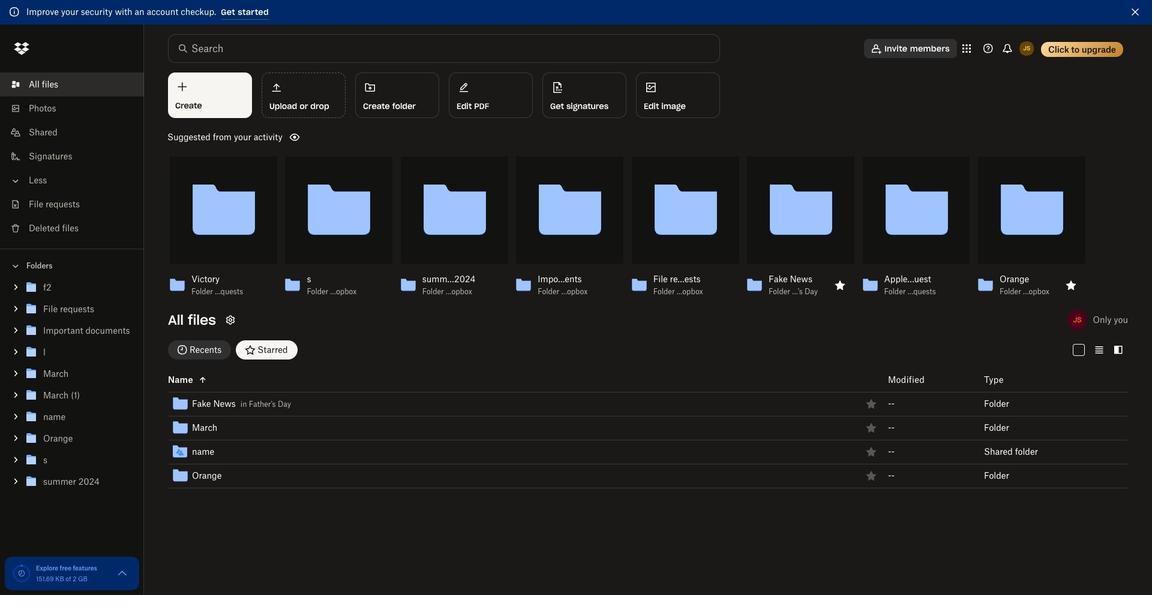 Task type: locate. For each thing, give the bounding box(es) containing it.
1 vertical spatial remove from starred image
[[864, 446, 879, 460]]

remove from starred image inside "name march, modified mon mar 25 2024 12:11:54 gmt-0500 (central daylight time), type folder," element
[[864, 421, 879, 436]]

0 vertical spatial remove from starred image
[[864, 421, 879, 436]]

folder settings image
[[223, 313, 238, 328]]

group
[[0, 275, 144, 502]]

remove from starred image
[[864, 421, 879, 436], [864, 470, 879, 484]]

list
[[0, 65, 144, 249]]

remove from starred image
[[864, 397, 879, 412], [864, 446, 879, 460]]

1 vertical spatial remove from starred image
[[864, 470, 879, 484]]

0 vertical spatial remove from starred image
[[864, 397, 879, 412]]

1 remove from starred image from the top
[[864, 397, 879, 412]]

quota usage image
[[12, 565, 31, 584]]

remove from starred image inside the name name, modified thu dec 07 2023 14:26:11 gmt-0600 (central standard time), type shared folder, element
[[864, 446, 879, 460]]

less image
[[10, 175, 22, 187]]

remove from starred image inside name orange, modified mon jun 03 2024 09:14:06 gmt-0500 (central daylight time), type folder, element
[[864, 470, 879, 484]]

2 remove from starred image from the top
[[864, 470, 879, 484]]

2 remove from starred image from the top
[[864, 446, 879, 460]]

table
[[142, 369, 1128, 489]]

remove from starred image for the name name, modified thu dec 07 2023 14:26:11 gmt-0600 (central standard time), type shared folder, element at bottom
[[864, 446, 879, 460]]

remove from starred image for name orange, modified mon jun 03 2024 09:14:06 gmt-0500 (central daylight time), type folder, element
[[864, 470, 879, 484]]

list item
[[0, 73, 144, 97]]

alert
[[0, 0, 1152, 25]]

remove from starred image inside name fake news, modified mon jun 03 2024 10:27:22 gmt-0500 (central daylight time), type folder, element
[[864, 397, 879, 412]]

1 remove from starred image from the top
[[864, 421, 879, 436]]



Task type: describe. For each thing, give the bounding box(es) containing it.
quota usage progress bar
[[12, 565, 31, 584]]

remove from starred image for "name march, modified mon mar 25 2024 12:11:54 gmt-0500 (central daylight time), type folder," element
[[864, 421, 879, 436]]

Search in folder "Dropbox" text field
[[191, 41, 695, 56]]

dropbox image
[[10, 37, 34, 61]]

name march, modified mon mar 25 2024 12:11:54 gmt-0500 (central daylight time), type folder, element
[[142, 417, 1128, 441]]

name name, modified thu dec 07 2023 14:26:11 gmt-0600 (central standard time), type shared folder, element
[[142, 441, 1128, 465]]

name fake news, modified mon jun 03 2024 10:27:22 gmt-0500 (central daylight time), type folder, element
[[142, 393, 1128, 417]]

name orange, modified mon jun 03 2024 09:14:06 gmt-0500 (central daylight time), type folder, element
[[142, 465, 1128, 489]]

remove from starred image for name fake news, modified mon jun 03 2024 10:27:22 gmt-0500 (central daylight time), type folder, element
[[864, 397, 879, 412]]



Task type: vqa. For each thing, say whether or not it's contained in the screenshot.
"Name Fake News, Modified Mon Jun 03 2024 10:27:22 Gmt-0500 (Central Daylight Time), Type Folder," element
yes



